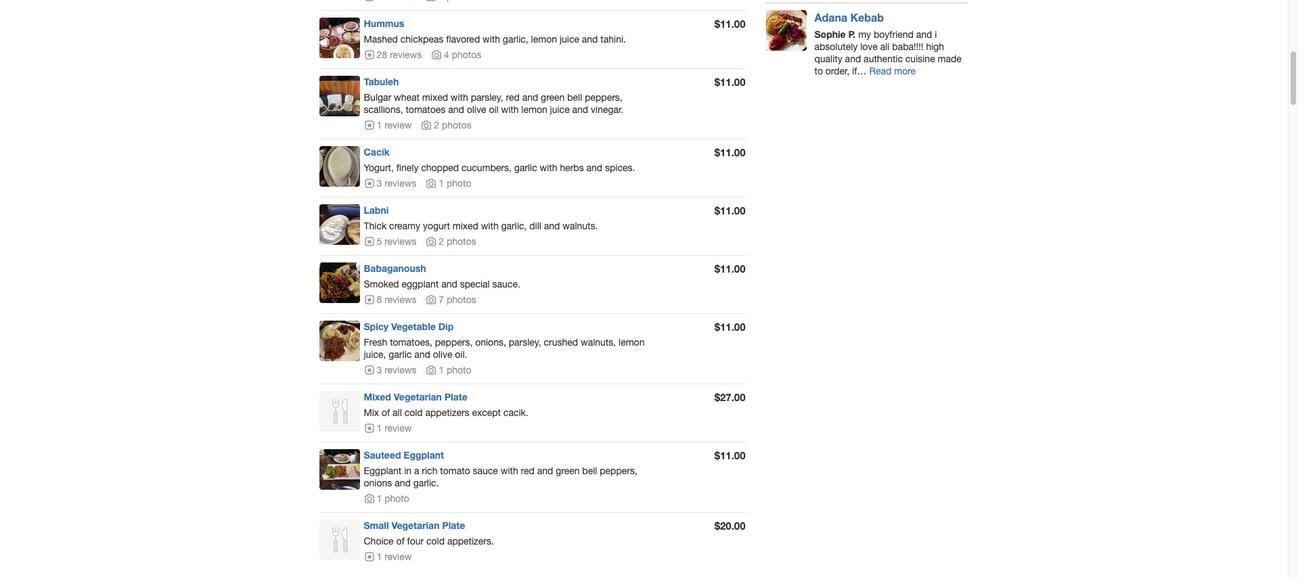 Task type: locate. For each thing, give the bounding box(es) containing it.
with left dill
[[481, 221, 499, 231]]

cold right four
[[427, 536, 445, 547]]

1 review link down scallions,
[[364, 120, 412, 131]]

4 photos
[[444, 49, 482, 60]]

1 horizontal spatial of
[[396, 536, 405, 547]]

reviews for mashed
[[390, 49, 422, 60]]

0 horizontal spatial olive
[[433, 349, 453, 360]]

review down scallions,
[[385, 120, 412, 131]]

olive for wheat
[[467, 104, 486, 115]]

0 vertical spatial 2 photos link
[[421, 120, 472, 131]]

3 review from the top
[[385, 552, 412, 562]]

1 photo link down onions
[[364, 493, 409, 504]]

yogurt,
[[364, 162, 394, 173]]

0 horizontal spatial eggplant
[[364, 466, 402, 476]]

walnuts.
[[563, 221, 598, 231]]

1 photo link down oil.
[[426, 365, 472, 376]]

0 vertical spatial vegetarian
[[394, 391, 442, 403]]

chickpeas
[[401, 34, 444, 45]]

1 vertical spatial lemon
[[522, 104, 548, 115]]

special
[[460, 279, 490, 290]]

1 photo link down chopped
[[426, 178, 472, 189]]

$11.00 for eggplant
[[715, 263, 746, 275]]

eggplant up onions
[[364, 466, 402, 476]]

0 vertical spatial lemon
[[531, 34, 557, 45]]

2 vertical spatial peppers,
[[600, 466, 638, 476]]

tomatoes
[[406, 104, 446, 115]]

1 vertical spatial 2
[[439, 236, 444, 247]]

0 vertical spatial 2 photos
[[434, 120, 472, 131]]

1 vertical spatial parsley,
[[509, 337, 541, 348]]

1 vertical spatial eggplant
[[364, 466, 402, 476]]

0 vertical spatial 1 review link
[[364, 120, 412, 131]]

0 horizontal spatial garlic
[[389, 349, 412, 360]]

1 vertical spatial 1 photo
[[439, 365, 472, 376]]

2
[[434, 120, 439, 131], [439, 236, 444, 247]]

with left herbs
[[540, 162, 558, 173]]

garlic, left dill
[[501, 221, 527, 231]]

peppers, inside tabuleh bulgar wheat mixed with parsley, red and green bell peppers, scallions, tomatoes and olive oil with lemon juice and vinegar.
[[585, 92, 623, 103]]

1 vertical spatial 2 photos
[[439, 236, 476, 247]]

red up cacik yogurt, finely chopped cucumbers, garlic with herbs and spices.
[[506, 92, 520, 103]]

green inside tabuleh bulgar wheat mixed with parsley, red and green bell peppers, scallions, tomatoes and olive oil with lemon juice and vinegar.
[[541, 92, 565, 103]]

photos right 7
[[447, 294, 476, 305]]

garlic right cucumbers,
[[514, 162, 537, 173]]

1 3 reviews link from the top
[[364, 178, 417, 189]]

5 $11.00 from the top
[[715, 263, 746, 275]]

olive inside spicy vegetable dip fresh tomatoes, peppers, onions, parsley, crushed walnuts, lemon juice, garlic and olive oil.
[[433, 349, 453, 360]]

vegetarian up all at left bottom
[[394, 391, 442, 403]]

reviews for vegetable
[[385, 365, 417, 376]]

3 reviews down 'juice,'
[[377, 365, 417, 376]]

with inside labni thick creamy yogurt mixed with garlic, dill and walnuts.
[[481, 221, 499, 231]]

review down all at left bottom
[[385, 423, 412, 434]]

plate up appetizers
[[445, 391, 468, 403]]

1 vertical spatial juice
[[550, 104, 570, 115]]

1 horizontal spatial olive
[[467, 104, 486, 115]]

0 vertical spatial green
[[541, 92, 565, 103]]

2 3 reviews from the top
[[377, 365, 417, 376]]

1 photo down onions
[[377, 493, 409, 504]]

reviews right 8
[[385, 294, 417, 305]]

reviews down tomatoes,
[[385, 365, 417, 376]]

0 vertical spatial 3
[[377, 178, 382, 189]]

eggplant
[[404, 449, 444, 461], [364, 466, 402, 476]]

0 vertical spatial red
[[506, 92, 520, 103]]

cold for $20.00
[[427, 536, 445, 547]]

1 review link down choice
[[364, 551, 412, 562]]

of left four
[[396, 536, 405, 547]]

of for $27.00
[[382, 407, 390, 418]]

1 vertical spatial green
[[556, 466, 580, 476]]

1 horizontal spatial red
[[521, 466, 535, 476]]

sauce.
[[493, 279, 521, 290]]

1 review down choice
[[377, 552, 412, 562]]

plate for $20.00
[[442, 520, 465, 531]]

plate up appetizers.
[[442, 520, 465, 531]]

0 vertical spatial olive
[[467, 104, 486, 115]]

1 vertical spatial 3 reviews link
[[364, 365, 417, 376]]

review
[[385, 120, 412, 131], [385, 423, 412, 434], [385, 552, 412, 562]]

reviews down 'creamy'
[[385, 236, 417, 247]]

adana
[[815, 11, 848, 24]]

1 review link down all at left bottom
[[364, 423, 412, 434]]

28 reviews
[[377, 49, 422, 60]]

1 vertical spatial cold
[[427, 536, 445, 547]]

mixed inside labni thick creamy yogurt mixed with garlic, dill and walnuts.
[[453, 221, 479, 231]]

plate inside small vegetarian plate choice of four cold appetizers.
[[442, 520, 465, 531]]

red inside tabuleh bulgar wheat mixed with parsley, red and green bell peppers, scallions, tomatoes and olive oil with lemon juice and vinegar.
[[506, 92, 520, 103]]

my
[[859, 29, 871, 40]]

parsley, inside spicy vegetable dip fresh tomatoes, peppers, onions, parsley, crushed walnuts, lemon juice, garlic and olive oil.
[[509, 337, 541, 348]]

6 $11.00 from the top
[[715, 321, 746, 333]]

1 vertical spatial review
[[385, 423, 412, 434]]

0 vertical spatial 3 reviews link
[[364, 178, 417, 189]]

1 vertical spatial plate
[[442, 520, 465, 531]]

8
[[377, 294, 382, 305]]

garlic inside spicy vegetable dip fresh tomatoes, peppers, onions, parsley, crushed walnuts, lemon juice, garlic and olive oil.
[[389, 349, 412, 360]]

3 reviews link down 'yogurt,'
[[364, 178, 417, 189]]

2 down tomatoes
[[434, 120, 439, 131]]

green inside the sauteed eggplant eggplant in a rich tomato sauce with red and green bell peppers, onions and garlic.
[[556, 466, 580, 476]]

1 vertical spatial of
[[396, 536, 405, 547]]

labni
[[364, 204, 389, 216]]

1 horizontal spatial cold
[[427, 536, 445, 547]]

3 1 review link from the top
[[364, 551, 412, 562]]

read
[[870, 65, 892, 76]]

and inside cacik yogurt, finely chopped cucumbers, garlic with herbs and spices.
[[587, 162, 603, 173]]

juice
[[560, 34, 579, 45], [550, 104, 570, 115]]

0 vertical spatial 1 review
[[377, 120, 412, 131]]

2 vertical spatial review
[[385, 552, 412, 562]]

photos down tomatoes
[[442, 120, 472, 131]]

lemon inside spicy vegetable dip fresh tomatoes, peppers, onions, parsley, crushed walnuts, lemon juice, garlic and olive oil.
[[619, 337, 645, 348]]

0 vertical spatial cold
[[405, 407, 423, 418]]

2 photos down tomatoes
[[434, 120, 472, 131]]

1 vertical spatial garlic,
[[501, 221, 527, 231]]

0 vertical spatial 2
[[434, 120, 439, 131]]

walnuts,
[[581, 337, 616, 348]]

1 down onions
[[377, 493, 382, 504]]

1 review down scallions,
[[377, 120, 412, 131]]

0 vertical spatial 3 reviews
[[377, 178, 417, 189]]

3 $11.00 from the top
[[715, 146, 746, 158]]

1 1 review link from the top
[[364, 120, 412, 131]]

mixed vegetarian plate link
[[364, 391, 468, 403]]

photo down onions
[[385, 493, 409, 504]]

2 vertical spatial 1 review link
[[364, 551, 412, 562]]

0 vertical spatial review
[[385, 120, 412, 131]]

1 photo down oil.
[[439, 365, 472, 376]]

reviews down finely
[[385, 178, 417, 189]]

3 reviews link for yogurt,
[[364, 178, 417, 189]]

2 photos for tabuleh
[[434, 120, 472, 131]]

with inside cacik yogurt, finely chopped cucumbers, garlic with herbs and spices.
[[540, 162, 558, 173]]

1 vertical spatial garlic
[[389, 349, 412, 360]]

2 1 review link from the top
[[364, 423, 412, 434]]

0 horizontal spatial cold
[[405, 407, 423, 418]]

2 photos
[[434, 120, 472, 131], [439, 236, 476, 247]]

2 3 from the top
[[377, 365, 382, 376]]

1 review link
[[364, 120, 412, 131], [364, 423, 412, 434], [364, 551, 412, 562]]

mixed right yogurt
[[453, 221, 479, 231]]

2 3 reviews link from the top
[[364, 365, 417, 376]]

0 horizontal spatial parsley,
[[471, 92, 503, 103]]

2 vertical spatial 1 photo
[[377, 493, 409, 504]]

3 reviews link down 'juice,'
[[364, 365, 417, 376]]

reviews down chickpeas
[[390, 49, 422, 60]]

fresh
[[364, 337, 387, 348]]

0 vertical spatial mixed
[[422, 92, 448, 103]]

juice left tahini.
[[560, 34, 579, 45]]

3 reviews for vegetable
[[377, 365, 417, 376]]

lemon inside tabuleh bulgar wheat mixed with parsley, red and green bell peppers, scallions, tomatoes and olive oil with lemon juice and vinegar.
[[522, 104, 548, 115]]

more
[[894, 65, 916, 76]]

1 vertical spatial olive
[[433, 349, 453, 360]]

with right flavored
[[483, 34, 500, 45]]

cacik
[[364, 146, 390, 158]]

0 vertical spatial peppers,
[[585, 92, 623, 103]]

3 for vegetable
[[377, 365, 382, 376]]

0 vertical spatial parsley,
[[471, 92, 503, 103]]

of inside mixed vegetarian plate mix of all cold appetizers except cacik.
[[382, 407, 390, 418]]

0 vertical spatial photo
[[447, 178, 472, 189]]

2 $11.00 from the top
[[715, 76, 746, 88]]

photos for babaganoush
[[447, 294, 476, 305]]

juice left vinegar.
[[550, 104, 570, 115]]

review down four
[[385, 552, 412, 562]]

eggplant up the rich
[[404, 449, 444, 461]]

1 3 reviews from the top
[[377, 178, 417, 189]]

$11.00 for chickpeas
[[715, 18, 746, 30]]

bell
[[568, 92, 582, 103], [582, 466, 597, 476]]

0 vertical spatial garlic,
[[503, 34, 529, 45]]

0 vertical spatial bell
[[568, 92, 582, 103]]

$27.00
[[715, 391, 746, 403]]

1 vertical spatial mixed
[[453, 221, 479, 231]]

juice inside tabuleh bulgar wheat mixed with parsley, red and green bell peppers, scallions, tomatoes and olive oil with lemon juice and vinegar.
[[550, 104, 570, 115]]

1 vertical spatial 2 photos link
[[426, 236, 476, 247]]

and inside spicy vegetable dip fresh tomatoes, peppers, onions, parsley, crushed walnuts, lemon juice, garlic and olive oil.
[[414, 349, 430, 360]]

photos down yogurt
[[447, 236, 476, 247]]

and inside hummus mashed chickpeas flavored with garlic, lemon juice and tahini.
[[582, 34, 598, 45]]

red right sauce
[[521, 466, 535, 476]]

photo down oil.
[[447, 365, 472, 376]]

2 1 review from the top
[[377, 423, 412, 434]]

eggplant
[[402, 279, 439, 290]]

3 1 review from the top
[[377, 552, 412, 562]]

of inside small vegetarian plate choice of four cold appetizers.
[[396, 536, 405, 547]]

cold inside small vegetarian plate choice of four cold appetizers.
[[427, 536, 445, 547]]

3 down 'yogurt,'
[[377, 178, 382, 189]]

1 vertical spatial bell
[[582, 466, 597, 476]]

2 vertical spatial lemon
[[619, 337, 645, 348]]

1 $11.00 from the top
[[715, 18, 746, 30]]

3 down 'juice,'
[[377, 365, 382, 376]]

four
[[407, 536, 424, 547]]

photo for dip
[[447, 365, 472, 376]]

0 vertical spatial eggplant
[[404, 449, 444, 461]]

photos for hummus
[[452, 49, 482, 60]]

1 review down all at left bottom
[[377, 423, 412, 434]]

1 photo down chopped
[[439, 178, 472, 189]]

4 photos link
[[431, 49, 482, 60]]

$11.00 for finely
[[715, 146, 746, 158]]

1 horizontal spatial parsley,
[[509, 337, 541, 348]]

parsley, up the oil
[[471, 92, 503, 103]]

of left all at left bottom
[[382, 407, 390, 418]]

2 photos link down yogurt
[[426, 236, 476, 247]]

1 vertical spatial 1 review link
[[364, 423, 412, 434]]

olive left oil.
[[433, 349, 453, 360]]

photos down flavored
[[452, 49, 482, 60]]

scallions,
[[364, 104, 403, 115]]

made
[[938, 53, 962, 64]]

0 horizontal spatial of
[[382, 407, 390, 418]]

olive left the oil
[[467, 104, 486, 115]]

peppers,
[[585, 92, 623, 103], [435, 337, 473, 348], [600, 466, 638, 476]]

1 review for $20.00
[[377, 552, 412, 562]]

0 horizontal spatial mixed
[[422, 92, 448, 103]]

olive inside tabuleh bulgar wheat mixed with parsley, red and green bell peppers, scallions, tomatoes and olive oil with lemon juice and vinegar.
[[467, 104, 486, 115]]

spicy vegetable dip fresh tomatoes, peppers, onions, parsley, crushed walnuts, lemon juice, garlic and olive oil.
[[364, 321, 645, 360]]

bell inside tabuleh bulgar wheat mixed with parsley, red and green bell peppers, scallions, tomatoes and olive oil with lemon juice and vinegar.
[[568, 92, 582, 103]]

0 horizontal spatial red
[[506, 92, 520, 103]]

vegetarian
[[394, 391, 442, 403], [392, 520, 440, 531]]

3 reviews down finely
[[377, 178, 417, 189]]

mashed
[[364, 34, 398, 45]]

2 photos link down tomatoes
[[421, 120, 472, 131]]

tomatoes,
[[390, 337, 433, 348]]

0 vertical spatial 1 photo link
[[426, 178, 472, 189]]

bell inside the sauteed eggplant eggplant in a rich tomato sauce with red and green bell peppers, onions and garlic.
[[582, 466, 597, 476]]

mixed
[[364, 391, 391, 403]]

1 vertical spatial 3 reviews
[[377, 365, 417, 376]]

2 vertical spatial 1 review
[[377, 552, 412, 562]]

mixed
[[422, 92, 448, 103], [453, 221, 479, 231]]

1 vertical spatial 1 review
[[377, 423, 412, 434]]

$11.00
[[715, 18, 746, 30], [715, 76, 746, 88], [715, 146, 746, 158], [715, 204, 746, 217], [715, 263, 746, 275], [715, 321, 746, 333], [715, 449, 746, 462]]

garlic down tomatoes,
[[389, 349, 412, 360]]

garlic inside cacik yogurt, finely chopped cucumbers, garlic with herbs and spices.
[[514, 162, 537, 173]]

3 reviews for yogurt,
[[377, 178, 417, 189]]

1 horizontal spatial mixed
[[453, 221, 479, 231]]

1 vertical spatial red
[[521, 466, 535, 476]]

0 vertical spatial of
[[382, 407, 390, 418]]

2 down yogurt
[[439, 236, 444, 247]]

vegetarian inside small vegetarian plate choice of four cold appetizers.
[[392, 520, 440, 531]]

0 vertical spatial garlic
[[514, 162, 537, 173]]

1 down mix
[[377, 423, 382, 434]]

0 vertical spatial 1 photo
[[439, 178, 472, 189]]

in
[[404, 466, 412, 476]]

1 vertical spatial 3
[[377, 365, 382, 376]]

parsley, right onions,
[[509, 337, 541, 348]]

parsley,
[[471, 92, 503, 103], [509, 337, 541, 348]]

dill
[[530, 221, 542, 231]]

sophie p.
[[815, 28, 856, 40]]

plate inside mixed vegetarian plate mix of all cold appetizers except cacik.
[[445, 391, 468, 403]]

1
[[377, 120, 382, 131], [439, 178, 444, 189], [439, 365, 444, 376], [377, 423, 382, 434], [377, 493, 382, 504], [377, 552, 382, 562]]

all
[[393, 407, 402, 418]]

red
[[506, 92, 520, 103], [521, 466, 535, 476]]

reviews
[[390, 49, 422, 60], [385, 178, 417, 189], [385, 236, 417, 247], [385, 294, 417, 305], [385, 365, 417, 376]]

2 review from the top
[[385, 423, 412, 434]]

1 vertical spatial vegetarian
[[392, 520, 440, 531]]

green
[[541, 92, 565, 103], [556, 466, 580, 476]]

reviews for yogurt,
[[385, 178, 417, 189]]

cold down the mixed vegetarian plate link
[[405, 407, 423, 418]]

cold inside mixed vegetarian plate mix of all cold appetizers except cacik.
[[405, 407, 423, 418]]

sauteed eggplant eggplant in a rich tomato sauce with red and green bell peppers, onions and garlic.
[[364, 449, 638, 489]]

labni link
[[364, 204, 389, 216]]

$11.00 for creamy
[[715, 204, 746, 217]]

with right sauce
[[501, 466, 518, 476]]

2 photos link for labni
[[426, 236, 476, 247]]

chopped
[[421, 162, 459, 173]]

3 reviews link for vegetable
[[364, 365, 417, 376]]

vegetarian up four
[[392, 520, 440, 531]]

garlic, inside hummus mashed chickpeas flavored with garlic, lemon juice and tahini.
[[503, 34, 529, 45]]

1 vertical spatial peppers,
[[435, 337, 473, 348]]

tabuleh
[[364, 76, 399, 87]]

photo down chopped
[[447, 178, 472, 189]]

vegetarian inside mixed vegetarian plate mix of all cold appetizers except cacik.
[[394, 391, 442, 403]]

cold for $27.00
[[405, 407, 423, 418]]

1 horizontal spatial garlic
[[514, 162, 537, 173]]

vegetarian for $27.00
[[394, 391, 442, 403]]

1 photo link
[[426, 178, 472, 189], [426, 365, 472, 376], [364, 493, 409, 504]]

plate
[[445, 391, 468, 403], [442, 520, 465, 531]]

vegetarian for $20.00
[[392, 520, 440, 531]]

a
[[414, 466, 419, 476]]

7 $11.00 from the top
[[715, 449, 746, 462]]

and inside the babaganoush smoked eggplant and special sauce.
[[441, 279, 457, 290]]

2 photos down yogurt
[[439, 236, 476, 247]]

2 photos link
[[421, 120, 472, 131], [426, 236, 476, 247]]

1 vertical spatial 1 photo link
[[426, 365, 472, 376]]

garlic, right flavored
[[503, 34, 529, 45]]

2 for tabuleh
[[434, 120, 439, 131]]

sauteed eggplant link
[[364, 449, 444, 461]]

spices.
[[605, 162, 635, 173]]

hummus
[[364, 18, 404, 29]]

4 $11.00 from the top
[[715, 204, 746, 217]]

0 vertical spatial juice
[[560, 34, 579, 45]]

1 vertical spatial photo
[[447, 365, 472, 376]]

0 vertical spatial plate
[[445, 391, 468, 403]]

mixed up tomatoes
[[422, 92, 448, 103]]

1 3 from the top
[[377, 178, 382, 189]]



Task type: describe. For each thing, give the bounding box(es) containing it.
8 reviews
[[377, 294, 417, 305]]

read more link
[[870, 65, 916, 76]]

peppers, inside the sauteed eggplant eggplant in a rich tomato sauce with red and green bell peppers, onions and garlic.
[[600, 466, 638, 476]]

1 1 review from the top
[[377, 120, 412, 131]]

2 photos for labni
[[439, 236, 476, 247]]

cuisine
[[906, 53, 935, 64]]

7
[[439, 294, 444, 305]]

photo for finely
[[447, 178, 472, 189]]

smoked
[[364, 279, 399, 290]]

1 down scallions,
[[377, 120, 382, 131]]

1 review link for $27.00
[[364, 423, 412, 434]]

labni thick creamy yogurt mixed with garlic, dill and walnuts.
[[364, 204, 598, 231]]

babaganoush
[[364, 263, 426, 274]]

red inside the sauteed eggplant eggplant in a rich tomato sauce with red and green bell peppers, onions and garlic.
[[521, 466, 535, 476]]

ali
[[881, 41, 890, 52]]

read more
[[870, 65, 916, 76]]

with right the oil
[[501, 104, 519, 115]]

if…
[[853, 65, 867, 76]]

7 photos
[[439, 294, 476, 305]]

spicy vegetable dip link
[[364, 321, 454, 332]]

mixed inside tabuleh bulgar wheat mixed with parsley, red and green bell peppers, scallions, tomatoes and olive oil with lemon juice and vinegar.
[[422, 92, 448, 103]]

5 reviews
[[377, 236, 417, 247]]

with down 4 photos link
[[451, 92, 468, 103]]

thick
[[364, 221, 387, 231]]

order,
[[826, 65, 850, 76]]

7 photos link
[[426, 294, 476, 305]]

onions
[[364, 478, 392, 489]]

adana kebab
[[815, 11, 884, 24]]

lemon inside hummus mashed chickpeas flavored with garlic, lemon juice and tahini.
[[531, 34, 557, 45]]

1 review link for $20.00
[[364, 551, 412, 562]]

reviews for thick
[[385, 236, 417, 247]]

adana kebab link
[[815, 11, 884, 24]]

small vegetarian plate link
[[364, 520, 465, 531]]

tabuleh bulgar wheat mixed with parsley, red and green bell peppers, scallions, tomatoes and olive oil with lemon juice and vinegar.
[[364, 76, 624, 115]]

herbs
[[560, 162, 584, 173]]

cacik yogurt, finely chopped cucumbers, garlic with herbs and spices.
[[364, 146, 635, 173]]

dip
[[438, 321, 454, 332]]

spicy
[[364, 321, 389, 332]]

bulgar
[[364, 92, 391, 103]]

juice,
[[364, 349, 386, 360]]

high
[[926, 41, 945, 52]]

absolutely
[[815, 41, 858, 52]]

1 photo link for dip
[[426, 365, 472, 376]]

cacik.
[[504, 407, 529, 418]]

baba!!!!
[[893, 41, 924, 52]]

i
[[935, 29, 937, 40]]

onions,
[[475, 337, 506, 348]]

1 review for $27.00
[[377, 423, 412, 434]]

authentic
[[864, 53, 903, 64]]

babaganoush link
[[364, 263, 426, 274]]

with inside hummus mashed chickpeas flavored with garlic, lemon juice and tahini.
[[483, 34, 500, 45]]

1 photo link for finely
[[426, 178, 472, 189]]

4
[[444, 49, 449, 60]]

peppers, inside spicy vegetable dip fresh tomatoes, peppers, onions, parsley, crushed walnuts, lemon juice, garlic and olive oil.
[[435, 337, 473, 348]]

love
[[861, 41, 878, 52]]

1 down chopped
[[439, 178, 444, 189]]

appetizers.
[[447, 536, 494, 547]]

2 for labni
[[439, 236, 444, 247]]

28
[[377, 49, 387, 60]]

5
[[377, 236, 382, 247]]

my boyfriend and i absolutely love ali baba!!!! high quality and authentic cuisine made to order, if…
[[815, 29, 962, 76]]

to
[[815, 65, 823, 76]]

1 up mixed vegetarian plate mix of all cold appetizers except cacik.
[[439, 365, 444, 376]]

except
[[472, 407, 501, 418]]

sophie
[[815, 28, 846, 40]]

crushed
[[544, 337, 578, 348]]

small
[[364, 520, 389, 531]]

p.
[[849, 28, 856, 40]]

yogurt
[[423, 221, 450, 231]]

1 horizontal spatial eggplant
[[404, 449, 444, 461]]

reviews for smoked
[[385, 294, 417, 305]]

review for $20.00
[[385, 552, 412, 562]]

flavored
[[446, 34, 480, 45]]

tabuleh link
[[364, 76, 399, 87]]

rich
[[422, 466, 438, 476]]

juice inside hummus mashed chickpeas flavored with garlic, lemon juice and tahini.
[[560, 34, 579, 45]]

wheat
[[394, 92, 420, 103]]

5 reviews link
[[364, 236, 417, 247]]

olive for dip
[[433, 349, 453, 360]]

creamy
[[389, 221, 420, 231]]

$11.00 for eggplant
[[715, 449, 746, 462]]

photos for tabuleh
[[442, 120, 472, 131]]

2 vertical spatial photo
[[385, 493, 409, 504]]

2 photos link for tabuleh
[[421, 120, 472, 131]]

sauce
[[473, 466, 498, 476]]

cucumbers,
[[462, 162, 512, 173]]

review for $27.00
[[385, 423, 412, 434]]

plate for $27.00
[[445, 391, 468, 403]]

finely
[[397, 162, 419, 173]]

garlic.
[[413, 478, 439, 489]]

babaganoush smoked eggplant and special sauce.
[[364, 263, 521, 290]]

tahini.
[[601, 34, 626, 45]]

1 review from the top
[[385, 120, 412, 131]]

hummus link
[[364, 18, 404, 29]]

parsley, inside tabuleh bulgar wheat mixed with parsley, red and green bell peppers, scallions, tomatoes and olive oil with lemon juice and vinegar.
[[471, 92, 503, 103]]

tomato
[[440, 466, 470, 476]]

oil
[[489, 104, 499, 115]]

quality
[[815, 53, 843, 64]]

with inside the sauteed eggplant eggplant in a rich tomato sauce with red and green bell peppers, onions and garlic.
[[501, 466, 518, 476]]

$20.00
[[715, 520, 746, 532]]

vinegar.
[[591, 104, 624, 115]]

oil.
[[455, 349, 467, 360]]

mixed vegetarian plate mix of all cold appetizers except cacik.
[[364, 391, 529, 418]]

$11.00 for dip
[[715, 321, 746, 333]]

1 down choice
[[377, 552, 382, 562]]

3 for yogurt,
[[377, 178, 382, 189]]

$11.00 for wheat
[[715, 76, 746, 88]]

cacik link
[[364, 146, 390, 158]]

8 reviews link
[[364, 294, 417, 305]]

boyfriend
[[874, 29, 914, 40]]

appetizers
[[425, 407, 470, 418]]

garlic, inside labni thick creamy yogurt mixed with garlic, dill and walnuts.
[[501, 221, 527, 231]]

1 photo for finely
[[439, 178, 472, 189]]

vegetable
[[391, 321, 436, 332]]

of for $20.00
[[396, 536, 405, 547]]

28 reviews link
[[364, 49, 422, 60]]

and inside labni thick creamy yogurt mixed with garlic, dill and walnuts.
[[544, 221, 560, 231]]

1 photo for dip
[[439, 365, 472, 376]]

mix
[[364, 407, 379, 418]]

photos for labni
[[447, 236, 476, 247]]

2 vertical spatial 1 photo link
[[364, 493, 409, 504]]



Task type: vqa. For each thing, say whether or not it's contained in the screenshot.
seventh $11.00
yes



